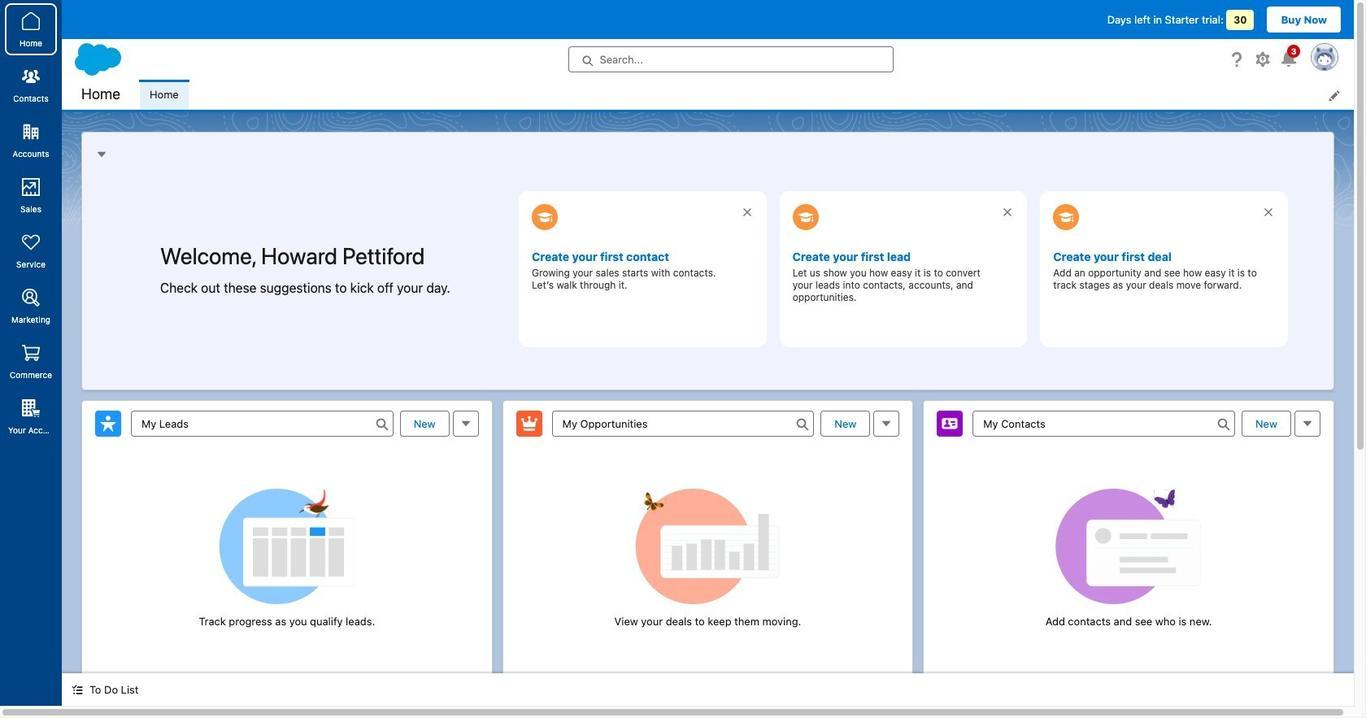 Task type: vqa. For each thing, say whether or not it's contained in the screenshot.
Created On COLUMN HEADER
no



Task type: locate. For each thing, give the bounding box(es) containing it.
0 horizontal spatial select an option text field
[[131, 410, 393, 436]]

Select an Option text field
[[131, 410, 393, 436], [552, 410, 815, 436]]

1 horizontal spatial select an option text field
[[552, 410, 815, 436]]

list
[[140, 80, 1354, 110]]

2 select an option text field from the left
[[552, 410, 815, 436]]



Task type: describe. For each thing, give the bounding box(es) containing it.
text default image
[[72, 684, 83, 696]]

1 select an option text field from the left
[[131, 410, 393, 436]]



